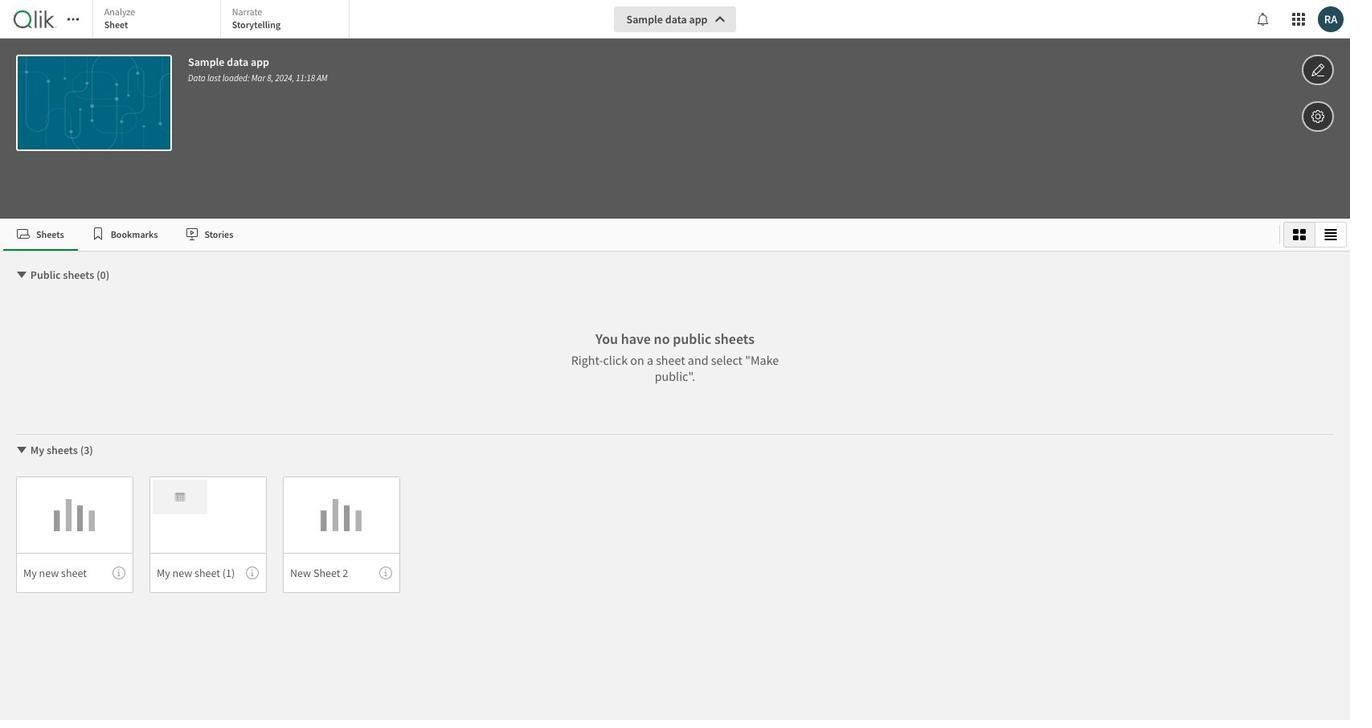 Task type: vqa. For each thing, say whether or not it's contained in the screenshot.
third menu item from the left
yes



Task type: describe. For each thing, give the bounding box(es) containing it.
menu item for my new sheet (1) sheet is selected. press the spacebar or enter key to open my new sheet (1) sheet. use the right and left arrow keys to navigate. element
[[150, 553, 267, 593]]

menu item for new sheet 2 sheet is selected. press the spacebar or enter key to open new sheet 2 sheet. use the right and left arrow keys to navigate. element
[[283, 553, 400, 593]]

my new sheet (1) sheet is selected. press the spacebar or enter key to open my new sheet (1) sheet. use the right and left arrow keys to navigate. element
[[150, 477, 267, 593]]

my new sheet sheet is selected. press the spacebar or enter key to open my new sheet sheet. use the right and left arrow keys to navigate. element
[[16, 477, 133, 593]]

tooltip for my new sheet sheet is selected. press the spacebar or enter key to open my new sheet sheet. use the right and left arrow keys to navigate. "element"
[[113, 567, 125, 580]]

1 vertical spatial tab list
[[3, 219, 1273, 251]]

1 collapse image from the top
[[15, 268, 28, 281]]

edit image
[[1311, 60, 1326, 80]]



Task type: locate. For each thing, give the bounding box(es) containing it.
1 menu item from the left
[[16, 553, 133, 593]]

3 tooltip from the left
[[379, 567, 392, 580]]

tooltip
[[113, 567, 125, 580], [246, 567, 259, 580], [379, 567, 392, 580]]

collapse image
[[15, 268, 28, 281], [15, 444, 28, 457]]

0 horizontal spatial tooltip
[[113, 567, 125, 580]]

0 vertical spatial tab list
[[92, 0, 353, 40]]

application
[[0, 0, 1350, 720]]

tooltip inside my new sheet sheet is selected. press the spacebar or enter key to open my new sheet sheet. use the right and left arrow keys to navigate. "element"
[[113, 567, 125, 580]]

new sheet 2 sheet is selected. press the spacebar or enter key to open new sheet 2 sheet. use the right and left arrow keys to navigate. element
[[283, 477, 400, 593]]

2 tooltip from the left
[[246, 567, 259, 580]]

app options image
[[1311, 107, 1326, 126]]

tab list
[[92, 0, 353, 40], [3, 219, 1273, 251]]

2 collapse image from the top
[[15, 444, 28, 457]]

1 vertical spatial collapse image
[[15, 444, 28, 457]]

grid view image
[[1293, 228, 1306, 241]]

1 horizontal spatial tooltip
[[246, 567, 259, 580]]

menu item
[[16, 553, 133, 593], [150, 553, 267, 593], [283, 553, 400, 593]]

toolbar
[[0, 0, 1350, 219]]

tooltip inside new sheet 2 sheet is selected. press the spacebar or enter key to open new sheet 2 sheet. use the right and left arrow keys to navigate. element
[[379, 567, 392, 580]]

0 vertical spatial collapse image
[[15, 268, 28, 281]]

3 menu item from the left
[[283, 553, 400, 593]]

0 horizontal spatial menu item
[[16, 553, 133, 593]]

2 horizontal spatial tooltip
[[379, 567, 392, 580]]

list view image
[[1325, 228, 1338, 241]]

1 tooltip from the left
[[113, 567, 125, 580]]

menu item for my new sheet sheet is selected. press the spacebar or enter key to open my new sheet sheet. use the right and left arrow keys to navigate. "element"
[[16, 553, 133, 593]]

2 horizontal spatial menu item
[[283, 553, 400, 593]]

group
[[1284, 222, 1347, 248]]

2 menu item from the left
[[150, 553, 267, 593]]

tooltip inside my new sheet (1) sheet is selected. press the spacebar or enter key to open my new sheet (1) sheet. use the right and left arrow keys to navigate. element
[[246, 567, 259, 580]]

tooltip for new sheet 2 sheet is selected. press the spacebar or enter key to open new sheet 2 sheet. use the right and left arrow keys to navigate. element
[[379, 567, 392, 580]]

1 horizontal spatial menu item
[[150, 553, 267, 593]]

tooltip for my new sheet (1) sheet is selected. press the spacebar or enter key to open my new sheet (1) sheet. use the right and left arrow keys to navigate. element
[[246, 567, 259, 580]]



